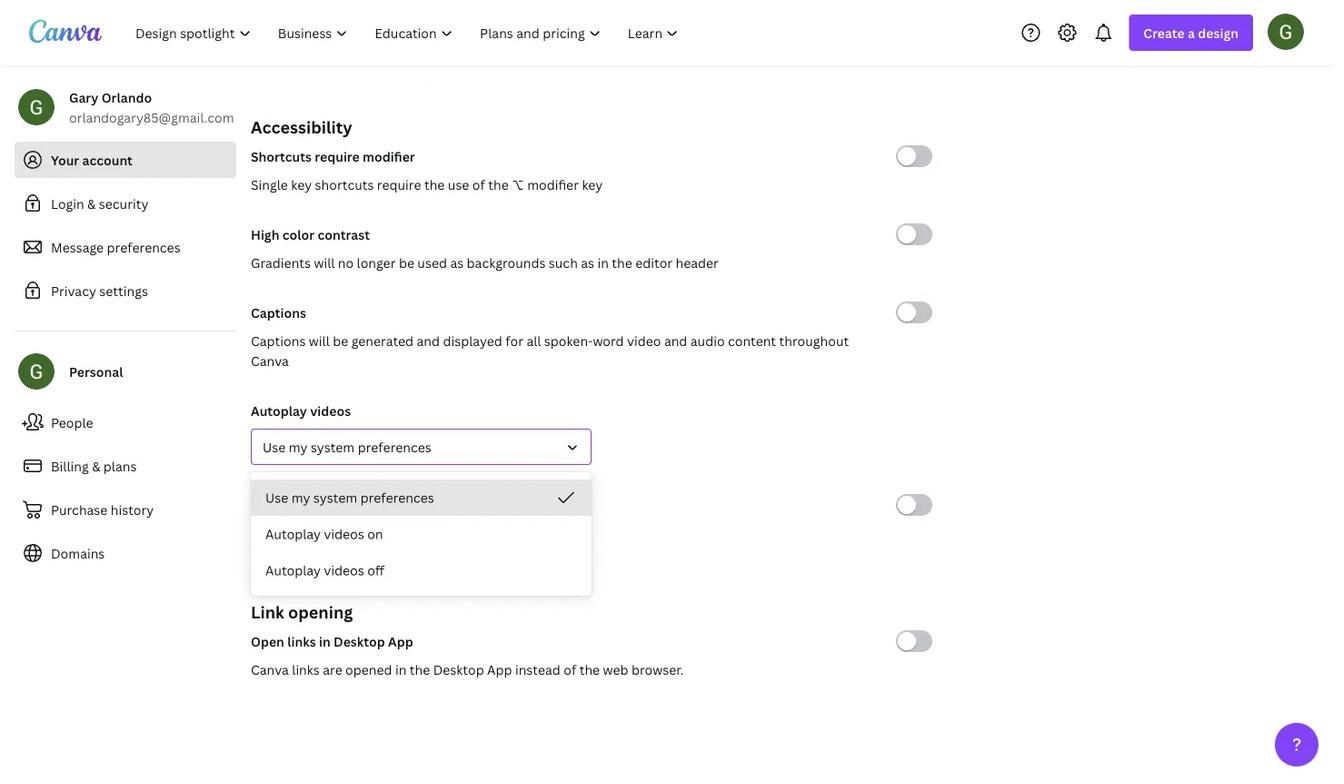 Task type: describe. For each thing, give the bounding box(es) containing it.
will for be
[[309, 332, 330, 349]]

the right the opened
[[410, 661, 430, 679]]

your account
[[51, 151, 133, 169]]

message
[[51, 239, 104, 256]]

used
[[418, 254, 447, 271]]

contrast
[[318, 226, 370, 243]]

web
[[603, 661, 629, 679]]

no
[[338, 254, 354, 271]]

captions will be generated and displayed for all spoken-word video and audio content throughout canva
[[251, 332, 849, 369]]

create
[[1144, 24, 1185, 41]]

0 vertical spatial app
[[388, 633, 413, 650]]

account
[[82, 151, 133, 169]]

0 vertical spatial modifier
[[363, 148, 415, 165]]

design
[[1198, 24, 1239, 41]]

system for "sync with system" button
[[318, 65, 362, 82]]

1 vertical spatial preferences
[[358, 439, 432, 456]]

autoplay videos off
[[265, 562, 384, 579]]

list box containing use my system preferences
[[251, 480, 592, 589]]

gary orlando image
[[1268, 13, 1304, 50]]

orlando
[[101, 89, 152, 106]]

on screen messages will stay longer before dismissing
[[251, 525, 581, 542]]

top level navigation element
[[124, 15, 694, 51]]

autoplay videos on option
[[251, 516, 592, 553]]

use
[[448, 176, 469, 193]]

color
[[282, 226, 315, 243]]

gradients
[[251, 254, 311, 271]]

1 and from the left
[[417, 332, 440, 349]]

for
[[506, 332, 524, 349]]

increase on-screen message display time
[[251, 497, 504, 514]]

1 key from the left
[[291, 176, 312, 193]]

videos for autoplay videos off
[[324, 562, 364, 579]]

purchase history
[[51, 501, 154, 519]]

message preferences
[[51, 239, 181, 256]]

editor
[[636, 254, 673, 271]]

0 vertical spatial longer
[[357, 254, 396, 271]]

⌥
[[512, 176, 524, 193]]

message
[[372, 497, 425, 514]]

shortcuts
[[251, 148, 312, 165]]

spoken-
[[544, 332, 593, 349]]

all
[[527, 332, 541, 349]]

2 vertical spatial will
[[378, 525, 399, 542]]

1 vertical spatial screen
[[272, 525, 313, 542]]

1 as from the left
[[450, 254, 464, 271]]

0 vertical spatial my
[[289, 439, 308, 456]]

system for use my system preferences button
[[311, 439, 355, 456]]

purchase history link
[[15, 492, 236, 528]]

my inside 'use my system preferences' option
[[292, 489, 310, 507]]

orlandogary85@gmail.com
[[69, 109, 234, 126]]

gary orlando orlandogary85@gmail.com
[[69, 89, 234, 126]]

sync with system
[[254, 65, 362, 82]]

on
[[367, 526, 383, 543]]

preferences inside option
[[361, 489, 434, 507]]

message preferences link
[[15, 229, 236, 265]]

Dark button
[[574, 0, 720, 84]]

2 and from the left
[[664, 332, 687, 349]]

single
[[251, 176, 288, 193]]

video
[[627, 332, 661, 349]]

before
[[473, 525, 514, 542]]

0 vertical spatial preferences
[[107, 239, 181, 256]]

dark
[[574, 65, 603, 82]]

the left ⌥
[[488, 176, 509, 193]]

high
[[251, 226, 279, 243]]

settings
[[99, 282, 148, 299]]

1 vertical spatial of
[[564, 661, 576, 679]]

0 vertical spatial use my system preferences
[[263, 439, 432, 456]]

autoplay videos on button
[[251, 516, 592, 553]]

gradients will no longer be used as backgrounds such as in the editor header
[[251, 254, 719, 271]]

use my system preferences option
[[251, 480, 592, 516]]

autoplay for autoplay videos on
[[265, 526, 321, 543]]

billing
[[51, 458, 89, 475]]

videos for autoplay videos on
[[324, 526, 364, 543]]

time
[[476, 497, 504, 514]]

purchase
[[51, 501, 108, 519]]

personal
[[69, 363, 123, 380]]

privacy
[[51, 282, 96, 299]]

use inside option
[[265, 489, 288, 507]]

opened
[[345, 661, 392, 679]]

billing & plans link
[[15, 448, 236, 484]]

content
[[728, 332, 776, 349]]

throughout
[[779, 332, 849, 349]]

link
[[251, 601, 284, 624]]

the left editor
[[612, 254, 632, 271]]

open
[[251, 633, 284, 650]]

header
[[676, 254, 719, 271]]

privacy settings
[[51, 282, 148, 299]]

2 horizontal spatial in
[[598, 254, 609, 271]]

backgrounds
[[467, 254, 546, 271]]

privacy settings link
[[15, 273, 236, 309]]

generated
[[351, 332, 414, 349]]

domains
[[51, 545, 105, 562]]

word
[[593, 332, 624, 349]]

accessibility
[[251, 116, 352, 138]]

login & security link
[[15, 185, 236, 222]]

create a design button
[[1129, 15, 1253, 51]]

videos for autoplay videos
[[310, 402, 351, 419]]

your account link
[[15, 142, 236, 178]]

sync
[[254, 65, 285, 82]]

0 vertical spatial of
[[472, 176, 485, 193]]

are
[[323, 661, 342, 679]]

captions for captions
[[251, 304, 306, 321]]

browser.
[[632, 661, 684, 679]]

0 vertical spatial use
[[263, 439, 286, 456]]

captions for captions will be generated and displayed for all spoken-word video and audio content throughout canva
[[251, 332, 306, 349]]

on
[[251, 525, 269, 542]]



Task type: vqa. For each thing, say whether or not it's contained in the screenshot.
&
yes



Task type: locate. For each thing, give the bounding box(es) containing it.
history
[[111, 501, 154, 519]]

system down the autoplay videos
[[311, 439, 355, 456]]

0 vertical spatial canva
[[251, 352, 289, 369]]

with
[[288, 65, 315, 82]]

link opening
[[251, 601, 353, 624]]

use
[[263, 439, 286, 456], [265, 489, 288, 507]]

desktop left instead
[[433, 661, 484, 679]]

1 horizontal spatial modifier
[[527, 176, 579, 193]]

0 vertical spatial will
[[314, 254, 335, 271]]

in right the opened
[[395, 661, 407, 679]]

autoplay
[[251, 402, 307, 419], [265, 526, 321, 543], [265, 562, 321, 579]]

will left the no
[[314, 254, 335, 271]]

instead
[[515, 661, 561, 679]]

links down link opening
[[287, 633, 316, 650]]

dismissing
[[517, 525, 581, 542]]

Use my system preferences button
[[251, 429, 592, 465]]

desktop up the opened
[[334, 633, 385, 650]]

1 horizontal spatial and
[[664, 332, 687, 349]]

0 horizontal spatial and
[[417, 332, 440, 349]]

autoplay for autoplay videos
[[251, 402, 307, 419]]

modifier up single key shortcuts require the use of the ⌥ modifier key
[[363, 148, 415, 165]]

1 horizontal spatial be
[[399, 254, 414, 271]]

1 vertical spatial modifier
[[527, 176, 579, 193]]

be left generated
[[333, 332, 348, 349]]

2 vertical spatial videos
[[324, 562, 364, 579]]

1 vertical spatial longer
[[431, 525, 470, 542]]

list box
[[251, 480, 592, 589]]

1 vertical spatial autoplay
[[265, 526, 321, 543]]

1 vertical spatial links
[[292, 661, 320, 679]]

& for login
[[87, 195, 96, 212]]

displayed
[[443, 332, 502, 349]]

use up on at the bottom left of the page
[[265, 489, 288, 507]]

use my system preferences up messages
[[265, 489, 434, 507]]

require up 'shortcuts'
[[315, 148, 360, 165]]

0 horizontal spatial modifier
[[363, 148, 415, 165]]

links for in
[[287, 633, 316, 650]]

1 vertical spatial will
[[309, 332, 330, 349]]

2 canva from the top
[[251, 661, 289, 679]]

and left "displayed"
[[417, 332, 440, 349]]

1 vertical spatial be
[[333, 332, 348, 349]]

increase
[[251, 497, 303, 514]]

1 canva from the top
[[251, 352, 289, 369]]

use my system preferences down the autoplay videos
[[263, 439, 432, 456]]

autoplay inside button
[[265, 562, 321, 579]]

the left use
[[424, 176, 445, 193]]

0 horizontal spatial of
[[472, 176, 485, 193]]

create a design
[[1144, 24, 1239, 41]]

a
[[1188, 24, 1195, 41]]

people
[[51, 414, 93, 431]]

captions down 'gradients'
[[251, 304, 306, 321]]

2 vertical spatial in
[[395, 661, 407, 679]]

0 horizontal spatial longer
[[357, 254, 396, 271]]

of right instead
[[564, 661, 576, 679]]

0 horizontal spatial in
[[319, 633, 331, 650]]

1 vertical spatial use
[[265, 489, 288, 507]]

0 vertical spatial videos
[[310, 402, 351, 419]]

messages
[[316, 525, 375, 542]]

opening
[[288, 601, 353, 624]]

autoplay for autoplay videos off
[[265, 562, 321, 579]]

people link
[[15, 404, 236, 441]]

0 horizontal spatial screen
[[272, 525, 313, 542]]

0 vertical spatial links
[[287, 633, 316, 650]]

be left used
[[399, 254, 414, 271]]

0 vertical spatial in
[[598, 254, 609, 271]]

and right video
[[664, 332, 687, 349]]

system inside option
[[313, 489, 357, 507]]

0 horizontal spatial as
[[450, 254, 464, 271]]

off
[[367, 562, 384, 579]]

0 horizontal spatial key
[[291, 176, 312, 193]]

your
[[51, 151, 79, 169]]

& right "login"
[[87, 195, 96, 212]]

system up messages
[[313, 489, 357, 507]]

links for are
[[292, 661, 320, 679]]

preferences down "login & security" link
[[107, 239, 181, 256]]

require
[[315, 148, 360, 165], [377, 176, 421, 193]]

preferences up the stay
[[361, 489, 434, 507]]

my up autoplay videos on
[[292, 489, 310, 507]]

canva
[[251, 352, 289, 369], [251, 661, 289, 679]]

will left the stay
[[378, 525, 399, 542]]

1 vertical spatial my
[[292, 489, 310, 507]]

shortcuts require modifier
[[251, 148, 415, 165]]

links left are
[[292, 661, 320, 679]]

autoplay videos off option
[[251, 553, 592, 589]]

Light button
[[414, 0, 560, 84]]

1 vertical spatial captions
[[251, 332, 306, 349]]

screen
[[327, 497, 369, 514], [272, 525, 313, 542]]

canva inside 'captions will be generated and displayed for all spoken-word video and audio content throughout canva'
[[251, 352, 289, 369]]

1 horizontal spatial require
[[377, 176, 421, 193]]

desktop
[[334, 633, 385, 650], [433, 661, 484, 679]]

1 horizontal spatial as
[[581, 254, 594, 271]]

require right 'shortcuts'
[[377, 176, 421, 193]]

0 vertical spatial autoplay
[[251, 402, 307, 419]]

1 vertical spatial canva
[[251, 661, 289, 679]]

0 horizontal spatial desktop
[[334, 633, 385, 650]]

as right used
[[450, 254, 464, 271]]

as
[[450, 254, 464, 271], [581, 254, 594, 271]]

1 horizontal spatial screen
[[327, 497, 369, 514]]

preferences up use my system preferences button
[[358, 439, 432, 456]]

canva links are opened in the desktop app instead of the web browser.
[[251, 661, 684, 679]]

longer
[[357, 254, 396, 271], [431, 525, 470, 542]]

longer right the no
[[357, 254, 396, 271]]

2 captions from the top
[[251, 332, 306, 349]]

open links in desktop app
[[251, 633, 413, 650]]

key right ⌥
[[582, 176, 603, 193]]

display
[[428, 497, 473, 514]]

billing & plans
[[51, 458, 137, 475]]

use my system preferences button
[[251, 480, 592, 516]]

will for no
[[314, 254, 335, 271]]

autoplay videos off button
[[251, 553, 592, 589]]

high color contrast
[[251, 226, 370, 243]]

1 vertical spatial app
[[487, 661, 512, 679]]

1 horizontal spatial app
[[487, 661, 512, 679]]

my down the autoplay videos
[[289, 439, 308, 456]]

1 horizontal spatial in
[[395, 661, 407, 679]]

1 vertical spatial in
[[319, 633, 331, 650]]

plans
[[103, 458, 137, 475]]

1 vertical spatial use my system preferences
[[265, 489, 434, 507]]

audio
[[691, 332, 725, 349]]

2 vertical spatial autoplay
[[265, 562, 321, 579]]

gary
[[69, 89, 98, 106]]

preferences
[[107, 239, 181, 256], [358, 439, 432, 456], [361, 489, 434, 507]]

will
[[314, 254, 335, 271], [309, 332, 330, 349], [378, 525, 399, 542]]

Sync with system button
[[254, 0, 400, 84]]

light
[[414, 65, 446, 82]]

links
[[287, 633, 316, 650], [292, 661, 320, 679]]

1 vertical spatial require
[[377, 176, 421, 193]]

canva down open
[[251, 661, 289, 679]]

key
[[291, 176, 312, 193], [582, 176, 603, 193]]

captions inside 'captions will be generated and displayed for all spoken-word video and audio content throughout canva'
[[251, 332, 306, 349]]

0 horizontal spatial app
[[388, 633, 413, 650]]

in
[[598, 254, 609, 271], [319, 633, 331, 650], [395, 661, 407, 679]]

login & security
[[51, 195, 149, 212]]

captions
[[251, 304, 306, 321], [251, 332, 306, 349]]

autoplay videos
[[251, 402, 351, 419]]

videos inside button
[[324, 526, 364, 543]]

2 as from the left
[[581, 254, 594, 271]]

1 vertical spatial desktop
[[433, 661, 484, 679]]

screen down increase
[[272, 525, 313, 542]]

modifier right ⌥
[[527, 176, 579, 193]]

1 vertical spatial videos
[[324, 526, 364, 543]]

security
[[99, 195, 149, 212]]

1 horizontal spatial of
[[564, 661, 576, 679]]

0 vertical spatial be
[[399, 254, 414, 271]]

0 vertical spatial &
[[87, 195, 96, 212]]

0 vertical spatial require
[[315, 148, 360, 165]]

canva up the autoplay videos
[[251, 352, 289, 369]]

single key shortcuts require the use of the ⌥ modifier key
[[251, 176, 603, 193]]

2 key from the left
[[582, 176, 603, 193]]

the left web
[[580, 661, 600, 679]]

will left generated
[[309, 332, 330, 349]]

stay
[[402, 525, 428, 542]]

captions up the autoplay videos
[[251, 332, 306, 349]]

2 vertical spatial preferences
[[361, 489, 434, 507]]

app left instead
[[487, 661, 512, 679]]

will inside 'captions will be generated and displayed for all spoken-word video and audio content throughout canva'
[[309, 332, 330, 349]]

0 vertical spatial system
[[318, 65, 362, 82]]

1 vertical spatial system
[[311, 439, 355, 456]]

my
[[289, 439, 308, 456], [292, 489, 310, 507]]

domains link
[[15, 535, 236, 572]]

2 vertical spatial system
[[313, 489, 357, 507]]

shortcuts
[[315, 176, 374, 193]]

0 vertical spatial desktop
[[334, 633, 385, 650]]

1 horizontal spatial longer
[[431, 525, 470, 542]]

of right use
[[472, 176, 485, 193]]

modifier
[[363, 148, 415, 165], [527, 176, 579, 193]]

in right such
[[598, 254, 609, 271]]

in up are
[[319, 633, 331, 650]]

0 horizontal spatial be
[[333, 332, 348, 349]]

app up the opened
[[388, 633, 413, 650]]

use down the autoplay videos
[[263, 439, 286, 456]]

videos inside button
[[324, 562, 364, 579]]

0 horizontal spatial require
[[315, 148, 360, 165]]

login
[[51, 195, 84, 212]]

1 horizontal spatial desktop
[[433, 661, 484, 679]]

as right such
[[581, 254, 594, 271]]

longer down display on the left
[[431, 525, 470, 542]]

& for billing
[[92, 458, 100, 475]]

0 vertical spatial screen
[[327, 497, 369, 514]]

1 vertical spatial &
[[92, 458, 100, 475]]

system right with
[[318, 65, 362, 82]]

0 vertical spatial captions
[[251, 304, 306, 321]]

use my system preferences inside 'use my system preferences' option
[[265, 489, 434, 507]]

autoplay inside button
[[265, 526, 321, 543]]

be inside 'captions will be generated and displayed for all spoken-word video and audio content throughout canva'
[[333, 332, 348, 349]]

1 horizontal spatial key
[[582, 176, 603, 193]]

key right single
[[291, 176, 312, 193]]

1 captions from the top
[[251, 304, 306, 321]]

screen up messages
[[327, 497, 369, 514]]

& left the plans
[[92, 458, 100, 475]]

on-
[[307, 497, 327, 514]]



